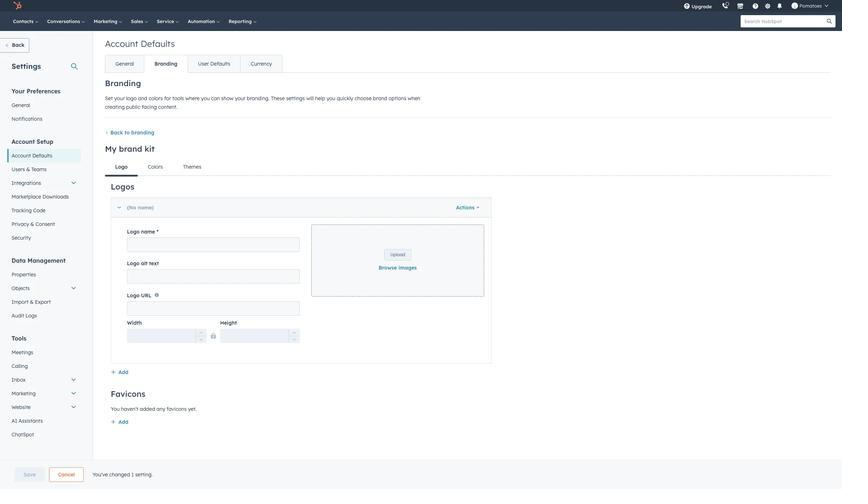 Task type: describe. For each thing, give the bounding box(es) containing it.
branding.
[[247, 95, 270, 102]]

my
[[105, 144, 117, 154]]

name
[[141, 229, 155, 235]]

automation
[[188, 18, 216, 24]]

Height text field
[[220, 329, 300, 344]]

actions button
[[451, 201, 484, 215]]

privacy & consent
[[12, 221, 55, 228]]

add for favicons
[[118, 419, 128, 426]]

notifications link
[[7, 112, 81, 126]]

setting.
[[135, 472, 153, 478]]

reporting
[[229, 18, 253, 24]]

name)
[[138, 205, 154, 211]]

tools element
[[7, 335, 81, 442]]

meetings link
[[7, 346, 81, 360]]

data management element
[[7, 257, 81, 323]]

logs
[[26, 313, 37, 319]]

import
[[12, 299, 28, 306]]

width
[[127, 320, 142, 327]]

for
[[164, 95, 171, 102]]

colors
[[148, 164, 163, 170]]

settings link
[[763, 2, 772, 10]]

defaults for account defaults link
[[32, 153, 52, 159]]

website button
[[7, 401, 81, 415]]

logo for logo url
[[127, 293, 140, 299]]

code
[[33, 207, 46, 214]]

themes link
[[173, 158, 211, 176]]

account defaults link
[[7, 149, 81, 163]]

menu containing pomatoes
[[679, 0, 833, 12]]

logos
[[111, 182, 134, 192]]

setup
[[37, 138, 53, 145]]

users & teams link
[[7, 163, 81, 176]]

contacts link
[[9, 12, 43, 31]]

marketing button
[[7, 387, 81, 401]]

settings
[[286, 95, 305, 102]]

& for export
[[30, 299, 34, 306]]

logo link
[[105, 158, 138, 177]]

preferences
[[27, 88, 60, 95]]

audit
[[12, 313, 24, 319]]

account for users & teams
[[12, 138, 35, 145]]

logo url
[[127, 293, 151, 299]]

& for consent
[[30, 221, 34, 228]]

Logo alt text text field
[[127, 270, 300, 284]]

calling link
[[7, 360, 81, 373]]

1
[[131, 472, 134, 478]]

conversations
[[47, 18, 81, 24]]

caret image
[[117, 207, 121, 209]]

user
[[198, 61, 209, 67]]

defaults for user defaults link at the left
[[210, 61, 230, 67]]

upgrade image
[[684, 3, 690, 10]]

you've
[[93, 472, 108, 478]]

when
[[408, 95, 420, 102]]

pomatoes
[[800, 3, 822, 9]]

calling icon button
[[719, 1, 731, 10]]

favicons
[[167, 406, 187, 413]]

import & export
[[12, 299, 51, 306]]

2 you from the left
[[327, 95, 335, 102]]

set your logo and colors for tools where you can show your branding. these settings will help you quickly choose brand options when creating public facing content.
[[105, 95, 420, 110]]

navigation containing general
[[105, 55, 282, 73]]

branding inside navigation
[[155, 61, 177, 67]]

user defaults
[[198, 61, 230, 67]]

1 your from the left
[[114, 95, 125, 102]]

Logo URL text field
[[127, 302, 300, 316]]

1 vertical spatial branding
[[105, 78, 141, 88]]

general link for preferences
[[7, 99, 81, 112]]

logo
[[126, 95, 137, 102]]

logo alt text
[[127, 261, 159, 267]]

you haven't added any favicons yet.
[[111, 406, 197, 413]]

and
[[138, 95, 147, 102]]

public
[[126, 104, 140, 110]]

(no
[[127, 205, 136, 211]]

changed
[[109, 472, 130, 478]]

integrations
[[12, 180, 41, 187]]

assistants
[[19, 418, 43, 425]]

sales
[[131, 18, 145, 24]]

can
[[211, 95, 220, 102]]

conversations link
[[43, 12, 89, 31]]

yet.
[[188, 406, 197, 413]]

ai assistants
[[12, 418, 43, 425]]

your preferences
[[12, 88, 60, 95]]

chatspot
[[12, 432, 34, 438]]

alt
[[141, 261, 148, 267]]

tools
[[172, 95, 184, 102]]

export
[[35, 299, 51, 306]]

actions
[[456, 205, 475, 211]]

these
[[271, 95, 285, 102]]

users & teams
[[12, 166, 47, 173]]

hubspot link
[[9, 1, 27, 10]]

inbox button
[[7, 373, 81, 387]]

notifications
[[12, 116, 42, 122]]

sales link
[[127, 12, 153, 31]]

facing
[[142, 104, 157, 110]]

privacy & consent link
[[7, 218, 81, 231]]

add button for logos
[[111, 369, 128, 378]]

marketplaces button
[[733, 0, 748, 12]]

tab list containing logo
[[105, 158, 831, 177]]

meetings
[[12, 350, 33, 356]]

my brand kit
[[105, 144, 155, 154]]

properties
[[12, 272, 36, 278]]

kit
[[145, 144, 155, 154]]



Task type: vqa. For each thing, say whether or not it's contained in the screenshot.
Sent in the Deal Stage Contract Sent (Sales Pipeline)
no



Task type: locate. For each thing, give the bounding box(es) containing it.
logo for logo
[[115, 164, 128, 170]]

0 horizontal spatial marketing
[[12, 391, 36, 397]]

account left setup
[[12, 138, 35, 145]]

themes
[[183, 164, 201, 170]]

2 add from the top
[[118, 419, 128, 426]]

1 horizontal spatial you
[[327, 95, 335, 102]]

user defaults link
[[188, 55, 240, 73]]

0 vertical spatial &
[[26, 166, 30, 173]]

0 horizontal spatial your
[[114, 95, 125, 102]]

0 vertical spatial general
[[115, 61, 134, 67]]

tracking code link
[[7, 204, 81, 218]]

settings image
[[764, 3, 771, 10]]

notifications image
[[777, 3, 783, 10]]

1 vertical spatial marketing
[[12, 391, 36, 397]]

account defaults down sales 'link'
[[105, 38, 175, 49]]

account defaults
[[105, 38, 175, 49], [12, 153, 52, 159]]

upgrade
[[692, 4, 712, 9]]

marketing left sales
[[94, 18, 119, 24]]

save button
[[14, 468, 45, 482]]

tools
[[12, 335, 26, 342]]

0 horizontal spatial you
[[201, 95, 210, 102]]

back left to
[[110, 130, 123, 136]]

1 horizontal spatial your
[[235, 95, 245, 102]]

calling icon image
[[722, 3, 729, 9]]

account up users on the left
[[12, 153, 31, 159]]

search button
[[823, 15, 836, 27]]

your
[[12, 88, 25, 95]]

Width text field
[[127, 329, 207, 344]]

objects button
[[7, 282, 81, 296]]

help image
[[752, 3, 759, 10]]

Logo name text field
[[127, 238, 300, 252]]

tracking code
[[12, 207, 46, 214]]

defaults right user
[[210, 61, 230, 67]]

logo for logo alt text
[[127, 261, 140, 267]]

2 group from the left
[[289, 329, 299, 344]]

marketplaces image
[[737, 3, 744, 10]]

cancel
[[58, 472, 75, 478]]

any
[[157, 406, 165, 413]]

your right show
[[235, 95, 245, 102]]

cancel button
[[49, 468, 84, 482]]

0 vertical spatial account defaults
[[105, 38, 175, 49]]

quickly
[[337, 95, 353, 102]]

1 add button from the top
[[111, 369, 128, 378]]

2 add button from the top
[[111, 418, 128, 428]]

contacts
[[13, 18, 35, 24]]

group for width
[[196, 329, 206, 344]]

2 vertical spatial &
[[30, 299, 34, 306]]

back to branding button
[[105, 130, 154, 136]]

add for logos
[[118, 370, 128, 376]]

settings
[[12, 62, 41, 71]]

1 horizontal spatial back
[[110, 130, 123, 136]]

currency link
[[240, 55, 282, 73]]

0 vertical spatial add
[[118, 370, 128, 376]]

text
[[149, 261, 159, 267]]

account
[[105, 38, 138, 49], [12, 138, 35, 145], [12, 153, 31, 159]]

brand inside set your logo and colors for tools where you can show your branding. these settings will help you quickly choose brand options when creating public facing content.
[[373, 95, 387, 102]]

1 horizontal spatial general link
[[105, 55, 144, 73]]

1 horizontal spatial general
[[115, 61, 134, 67]]

hubspot image
[[13, 1, 22, 10]]

you left can
[[201, 95, 210, 102]]

navigation
[[105, 55, 282, 73]]

defaults up "users & teams" "link"
[[32, 153, 52, 159]]

branding
[[131, 130, 154, 136]]

& inside "link"
[[26, 166, 30, 173]]

help button
[[749, 0, 762, 12]]

logo left alt
[[127, 261, 140, 267]]

& inside data management element
[[30, 299, 34, 306]]

&
[[26, 166, 30, 173], [30, 221, 34, 228], [30, 299, 34, 306]]

marketing up website
[[12, 391, 36, 397]]

brand down back to branding button at the top
[[119, 144, 142, 154]]

marketing
[[94, 18, 119, 24], [12, 391, 36, 397]]

import & export link
[[7, 296, 81, 309]]

marketplace
[[12, 194, 41, 200]]

2 horizontal spatial defaults
[[210, 61, 230, 67]]

content.
[[158, 104, 177, 110]]

defaults inside navigation
[[210, 61, 230, 67]]

2 vertical spatial defaults
[[32, 153, 52, 159]]

your preferences element
[[7, 87, 81, 126]]

(no name)
[[127, 205, 154, 211]]

logo left name
[[127, 229, 140, 235]]

branding up for
[[155, 61, 177, 67]]

1 vertical spatial account defaults
[[12, 153, 52, 159]]

colors link
[[138, 158, 173, 176]]

1 vertical spatial &
[[30, 221, 34, 228]]

upload button
[[384, 249, 411, 261]]

logo up 'logos'
[[115, 164, 128, 170]]

1 vertical spatial defaults
[[210, 61, 230, 67]]

set
[[105, 95, 113, 102]]

add button up favicons at the bottom
[[111, 369, 128, 378]]

choose
[[355, 95, 372, 102]]

security
[[12, 235, 31, 241]]

logo inside 'tab list'
[[115, 164, 128, 170]]

properties link
[[7, 268, 81, 282]]

back up settings
[[12, 42, 25, 48]]

menu item
[[717, 0, 718, 12]]

1 add from the top
[[118, 370, 128, 376]]

brand right choose
[[373, 95, 387, 102]]

Search HubSpot search field
[[741, 15, 829, 27]]

data
[[12, 257, 26, 264]]

defaults up branding link
[[141, 38, 175, 49]]

back for back
[[12, 42, 25, 48]]

group
[[196, 329, 206, 344], [289, 329, 299, 344]]

general link down preferences in the top left of the page
[[7, 99, 81, 112]]

defaults inside 'account setup' element
[[32, 153, 52, 159]]

tab list
[[105, 158, 831, 177]]

tracking
[[12, 207, 32, 214]]

account for branding
[[105, 38, 138, 49]]

& right users on the left
[[26, 166, 30, 173]]

0 horizontal spatial branding
[[105, 78, 141, 88]]

1 horizontal spatial branding
[[155, 61, 177, 67]]

currency
[[251, 61, 272, 67]]

automation link
[[183, 12, 224, 31]]

general inside your preferences element
[[12, 102, 30, 109]]

back
[[12, 42, 25, 48], [110, 130, 123, 136]]

account defaults inside 'account setup' element
[[12, 153, 52, 159]]

url
[[141, 293, 151, 299]]

0 vertical spatial branding
[[155, 61, 177, 67]]

& left export in the left bottom of the page
[[30, 299, 34, 306]]

show
[[221, 95, 233, 102]]

0 horizontal spatial group
[[196, 329, 206, 344]]

browse images button
[[379, 264, 417, 272]]

2 your from the left
[[235, 95, 245, 102]]

added
[[140, 406, 155, 413]]

1 vertical spatial general link
[[7, 99, 81, 112]]

logo for logo name
[[127, 229, 140, 235]]

marketing inside "link"
[[94, 18, 119, 24]]

2 vertical spatial account
[[12, 153, 31, 159]]

general for your
[[12, 102, 30, 109]]

0 vertical spatial marketing
[[94, 18, 119, 24]]

to
[[125, 130, 130, 136]]

& for teams
[[26, 166, 30, 173]]

1 horizontal spatial marketing
[[94, 18, 119, 24]]

0 vertical spatial brand
[[373, 95, 387, 102]]

general link for defaults
[[105, 55, 144, 73]]

1 vertical spatial add
[[118, 419, 128, 426]]

logo name
[[127, 229, 155, 235]]

service
[[157, 18, 176, 24]]

privacy
[[12, 221, 29, 228]]

add button for favicons
[[111, 418, 128, 428]]

general link up logo at the left top of page
[[105, 55, 144, 73]]

back for back to branding
[[110, 130, 123, 136]]

tyler black image
[[792, 3, 798, 9]]

branding up logo at the left top of page
[[105, 78, 141, 88]]

ai
[[12, 418, 17, 425]]

menu
[[679, 0, 833, 12]]

downloads
[[42, 194, 69, 200]]

logo left url
[[127, 293, 140, 299]]

marketing inside button
[[12, 391, 36, 397]]

account setup
[[12, 138, 53, 145]]

0 horizontal spatial general link
[[7, 99, 81, 112]]

add down haven't
[[118, 419, 128, 426]]

chatspot link
[[7, 428, 81, 442]]

brand
[[373, 95, 387, 102], [119, 144, 142, 154]]

0 horizontal spatial back
[[12, 42, 25, 48]]

& right privacy
[[30, 221, 34, 228]]

you right help
[[327, 95, 335, 102]]

management
[[27, 257, 66, 264]]

1 vertical spatial general
[[12, 102, 30, 109]]

0 horizontal spatial defaults
[[32, 153, 52, 159]]

account setup element
[[7, 138, 81, 245]]

0 vertical spatial general link
[[105, 55, 144, 73]]

1 horizontal spatial brand
[[373, 95, 387, 102]]

0 vertical spatial add button
[[111, 369, 128, 378]]

general for account
[[115, 61, 134, 67]]

browse images
[[379, 265, 417, 271]]

where
[[185, 95, 200, 102]]

1 you from the left
[[201, 95, 210, 102]]

height
[[220, 320, 237, 327]]

back link
[[0, 38, 29, 53]]

options
[[389, 95, 406, 102]]

0 horizontal spatial brand
[[119, 144, 142, 154]]

1 vertical spatial brand
[[119, 144, 142, 154]]

1 vertical spatial add button
[[111, 418, 128, 428]]

service link
[[153, 12, 183, 31]]

account down marketing "link"
[[105, 38, 138, 49]]

your up creating
[[114, 95, 125, 102]]

0 vertical spatial back
[[12, 42, 25, 48]]

0 vertical spatial account
[[105, 38, 138, 49]]

add button
[[111, 369, 128, 378], [111, 418, 128, 428]]

0 vertical spatial defaults
[[141, 38, 175, 49]]

add up favicons at the bottom
[[118, 370, 128, 376]]

0 horizontal spatial general
[[12, 102, 30, 109]]

1 group from the left
[[196, 329, 206, 344]]

colors
[[149, 95, 163, 102]]

account defaults up users & teams
[[12, 153, 52, 159]]

reporting link
[[224, 12, 261, 31]]

1 horizontal spatial account defaults
[[105, 38, 175, 49]]

general up logo at the left top of page
[[115, 61, 134, 67]]

general inside navigation
[[115, 61, 134, 67]]

search image
[[827, 19, 832, 24]]

1 vertical spatial back
[[110, 130, 123, 136]]

browse
[[379, 265, 397, 271]]

0 horizontal spatial account defaults
[[12, 153, 52, 159]]

you've changed 1 setting.
[[93, 472, 153, 478]]

1 horizontal spatial group
[[289, 329, 299, 344]]

website
[[12, 404, 31, 411]]

general down your
[[12, 102, 30, 109]]

add button down you
[[111, 418, 128, 428]]

1 vertical spatial account
[[12, 138, 35, 145]]

group for height
[[289, 329, 299, 344]]

ai assistants link
[[7, 415, 81, 428]]

1 horizontal spatial defaults
[[141, 38, 175, 49]]



